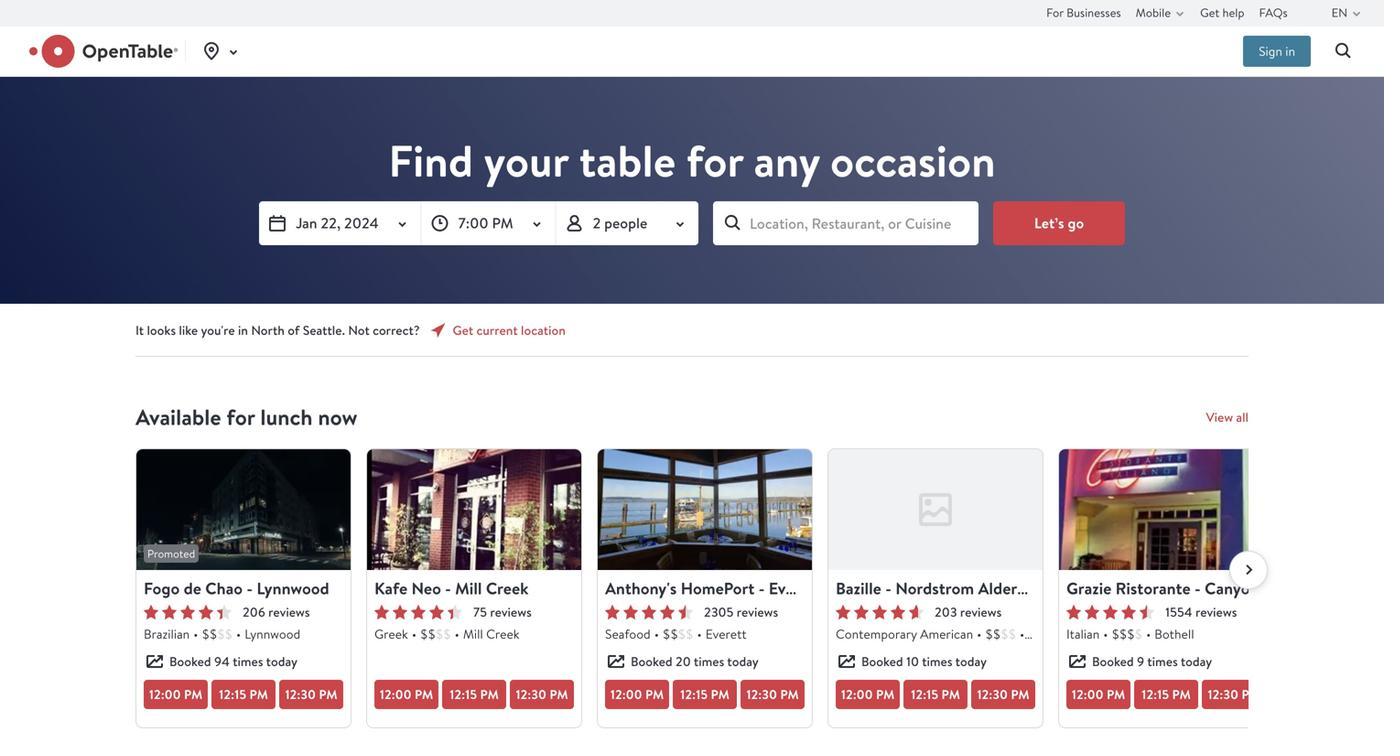 Task type: vqa. For each thing, say whether or not it's contained in the screenshot.
bottommost for
yes



Task type: describe. For each thing, give the bounding box(es) containing it.
mill creek
[[463, 626, 520, 643]]

let's go button
[[993, 201, 1125, 245]]

neo
[[411, 577, 441, 600]]

lynnwood for bazille - nordstrom alderwood mall
[[1028, 626, 1084, 643]]

2 12:30 pm link from the left
[[510, 680, 574, 709]]

sign in
[[1259, 43, 1295, 60]]

12:15 pm link for bazille
[[904, 680, 968, 709]]

12:15 pm for grazie
[[1142, 686, 1191, 703]]

12:15 pm for anthony's
[[680, 686, 729, 703]]

8 $$ from the left
[[1001, 626, 1016, 643]]

4.6 stars image for grazie
[[1066, 605, 1154, 620]]

table
[[579, 131, 676, 191]]

everett.
[[769, 577, 826, 600]]

203 reviews
[[935, 604, 1002, 621]]

times for homeport
[[694, 653, 724, 671]]

canyon
[[1205, 577, 1259, 600]]

opentable logo image
[[29, 35, 178, 68]]

search icon image
[[1333, 40, 1355, 62]]

7:00
[[458, 213, 489, 233]]

1 vertical spatial for
[[227, 402, 255, 433]]

$$ $$ for mill
[[420, 626, 451, 643]]

anthony's homeport - everett.
[[605, 577, 826, 600]]

location
[[521, 322, 566, 339]]

for
[[1046, 5, 1064, 21]]

4.7 stars image
[[836, 605, 924, 620]]

contemporary
[[836, 626, 917, 643]]

12:30 pm link for bazille - nordstrom alderwood mall
[[971, 680, 1035, 709]]

american
[[920, 626, 973, 643]]

a photo of anthony's homeport - everett. restaurant image
[[598, 449, 812, 570]]

bazille - nordstrom alderwood mall
[[836, 577, 1091, 600]]

12:15 for anthony's
[[680, 686, 708, 703]]

12:15 pm for fogo
[[219, 686, 268, 703]]

mobile
[[1136, 5, 1171, 21]]

2 12:30 pm from the left
[[516, 686, 568, 703]]

homeport
[[681, 577, 755, 600]]

$$$
[[1112, 626, 1135, 643]]

all
[[1236, 409, 1249, 426]]

jan
[[296, 213, 317, 233]]

12:30 pm link for anthony's homeport - everett.
[[741, 680, 805, 709]]

de
[[184, 577, 201, 600]]

94
[[214, 653, 230, 671]]

en
[[1332, 5, 1347, 21]]

4.3 stars image for de
[[144, 605, 232, 620]]

reviews for alderwood
[[960, 604, 1002, 621]]

lynnwood up 206 reviews
[[257, 577, 329, 600]]

12:30 for fogo de chao - lynnwood
[[285, 686, 316, 703]]

not
[[348, 322, 370, 339]]

greek
[[374, 626, 408, 643]]

12:00 for bazille
[[841, 686, 873, 703]]

7 $$ from the left
[[985, 626, 1001, 643]]

your
[[484, 131, 569, 191]]

for businesses button
[[1046, 0, 1121, 26]]

12:30 for bazille - nordstrom alderwood mall
[[977, 686, 1008, 703]]

view
[[1206, 409, 1233, 426]]

get current location
[[453, 322, 566, 339]]

75 reviews
[[473, 604, 532, 621]]

get current location button
[[427, 319, 566, 341]]

seafood
[[605, 626, 651, 643]]

12:30 for anthony's homeport - everett.
[[746, 686, 777, 703]]

get for get help
[[1200, 5, 1220, 21]]

you're
[[201, 322, 235, 339]]

today for alderwood
[[955, 653, 987, 671]]

12:00 pm for anthony's
[[610, 686, 664, 703]]

today for canyon
[[1181, 653, 1212, 671]]

reviews for canyon
[[1196, 604, 1237, 621]]

get help button
[[1200, 0, 1245, 26]]

go
[[1068, 213, 1084, 233]]

it
[[135, 322, 144, 339]]

grazie ristorante - canyon park/bothell
[[1066, 577, 1353, 600]]

booked 9 times today
[[1092, 653, 1212, 671]]

reviews for -
[[268, 604, 310, 621]]

2 12:00 pm from the left
[[380, 686, 433, 703]]

available
[[135, 402, 221, 433]]

$$ $$ for alderwood
[[985, 626, 1016, 643]]

find your table for any occasion
[[388, 131, 996, 191]]

lynnwood for fogo de chao - lynnwood
[[245, 626, 300, 643]]

2 12:00 from the left
[[380, 686, 412, 703]]

12:15 for grazie
[[1142, 686, 1169, 703]]

in inside button
[[1285, 43, 1295, 60]]

12:15 pm link for fogo
[[211, 680, 276, 709]]

faqs button
[[1259, 0, 1288, 26]]

bazille
[[836, 577, 881, 600]]

203
[[935, 604, 957, 621]]

help
[[1223, 5, 1245, 21]]

fogo
[[144, 577, 180, 600]]

2 12:00 pm link from the left
[[374, 680, 438, 709]]

12:00 pm link for bazille
[[836, 680, 900, 709]]

booked for fogo
[[169, 653, 211, 671]]

let's
[[1034, 213, 1064, 233]]

12:30 for grazie ristorante - canyon park/bothell
[[1208, 686, 1239, 703]]

seattle.
[[303, 322, 345, 339]]

2024
[[344, 213, 379, 233]]

1554
[[1165, 604, 1192, 621]]

promoted
[[147, 547, 195, 561]]

a photo of kafe neo - mill creek restaurant image
[[367, 449, 581, 570]]

like
[[179, 322, 198, 339]]

available for lunch now
[[135, 402, 357, 433]]

booked 10 times today
[[861, 653, 987, 671]]

times for ristorante
[[1147, 653, 1178, 671]]

everett
[[706, 626, 747, 643]]

kafe
[[374, 577, 408, 600]]

chao
[[205, 577, 243, 600]]

brazilian
[[144, 626, 190, 643]]

12:15 pm link for anthony's
[[673, 680, 737, 709]]

faqs
[[1259, 5, 1288, 21]]

3 $$ from the left
[[420, 626, 436, 643]]

mobile button
[[1136, 0, 1191, 26]]

now
[[318, 402, 357, 433]]

$$ $$ for everett.
[[663, 626, 693, 643]]

of
[[288, 322, 300, 339]]

12:30 pm link for grazie ristorante - canyon park/bothell
[[1202, 680, 1266, 709]]

times for de
[[233, 653, 263, 671]]



Task type: locate. For each thing, give the bounding box(es) containing it.
4 12:00 pm link from the left
[[836, 680, 900, 709]]

booked left the 94
[[169, 653, 211, 671]]

booked left 9
[[1092, 653, 1134, 671]]

20
[[676, 653, 691, 671]]

4 12:30 from the left
[[977, 686, 1008, 703]]

5 - from the left
[[1195, 577, 1201, 600]]

times right 9
[[1147, 653, 1178, 671]]

times right '10' on the bottom right
[[922, 653, 952, 671]]

1 $$ from the left
[[202, 626, 217, 643]]

park/bothell
[[1263, 577, 1353, 600]]

get
[[1200, 5, 1220, 21], [453, 322, 473, 339]]

1 12:30 pm link from the left
[[279, 680, 343, 709]]

3 12:30 from the left
[[746, 686, 777, 703]]

12:15 down the mill creek
[[450, 686, 477, 703]]

1 vertical spatial get
[[453, 322, 473, 339]]

12:15 pm link
[[211, 680, 276, 709], [442, 680, 506, 709], [673, 680, 737, 709], [904, 680, 968, 709], [1134, 680, 1198, 709]]

anthony's
[[605, 577, 677, 600]]

4.6 stars image
[[605, 605, 693, 620], [1066, 605, 1154, 620]]

3 today from the left
[[955, 653, 987, 671]]

- for grazie ristorante - canyon park/bothell
[[1195, 577, 1201, 600]]

people
[[604, 213, 647, 233]]

1 12:30 from the left
[[285, 686, 316, 703]]

4 booked from the left
[[1092, 653, 1134, 671]]

lynnwood down "mall"
[[1028, 626, 1084, 643]]

4 today from the left
[[1181, 653, 1212, 671]]

0 horizontal spatial get
[[453, 322, 473, 339]]

5 12:30 pm link from the left
[[1202, 680, 1266, 709]]

jan 22, 2024 button
[[259, 201, 421, 245]]

$$ $$ right greek
[[420, 626, 451, 643]]

2 4.6 stars image from the left
[[1066, 605, 1154, 620]]

$$ $$ down 203 reviews
[[985, 626, 1016, 643]]

1 vertical spatial creek
[[486, 626, 520, 643]]

times for -
[[922, 653, 952, 671]]

12:00 for anthony's
[[610, 686, 642, 703]]

1 horizontal spatial 4.6 stars image
[[1066, 605, 1154, 620]]

12:30 pm for grazie ristorante - canyon park/bothell
[[1208, 686, 1260, 703]]

12:30 down the everett
[[746, 686, 777, 703]]

today down bothell
[[1181, 653, 1212, 671]]

12:30 pm down booked 94 times today
[[285, 686, 338, 703]]

lynnwood
[[257, 577, 329, 600], [245, 626, 300, 643], [1028, 626, 1084, 643]]

4.6 stars image for anthony's
[[605, 605, 693, 620]]

current
[[476, 322, 518, 339]]

12:15 for bazille
[[911, 686, 938, 703]]

- up 2305 reviews
[[759, 577, 765, 600]]

12:30 pm down the everett
[[746, 686, 799, 703]]

5 12:15 pm from the left
[[1142, 686, 1191, 703]]

3 12:15 pm from the left
[[680, 686, 729, 703]]

4 - from the left
[[885, 577, 892, 600]]

2 booked from the left
[[631, 653, 673, 671]]

today down the everett
[[727, 653, 759, 671]]

for
[[686, 131, 743, 191], [227, 402, 255, 433]]

12:30 pm
[[285, 686, 338, 703], [516, 686, 568, 703], [746, 686, 799, 703], [977, 686, 1030, 703], [1208, 686, 1260, 703]]

get left help
[[1200, 5, 1220, 21]]

4 12:15 from the left
[[911, 686, 938, 703]]

12:30 down booked 9 times today
[[1208, 686, 1239, 703]]

0 vertical spatial get
[[1200, 5, 1220, 21]]

4 12:15 pm from the left
[[911, 686, 960, 703]]

let's go
[[1034, 213, 1084, 233]]

4 12:15 pm link from the left
[[904, 680, 968, 709]]

0 vertical spatial for
[[686, 131, 743, 191]]

12:15 pm link down booked 94 times today
[[211, 680, 276, 709]]

3 - from the left
[[759, 577, 765, 600]]

4 $$ from the left
[[436, 626, 451, 643]]

4 12:30 pm link from the left
[[971, 680, 1035, 709]]

12:30 down booked 10 times today
[[977, 686, 1008, 703]]

12:00 down italian
[[1072, 686, 1104, 703]]

12:00 for grazie
[[1072, 686, 1104, 703]]

2 - from the left
[[445, 577, 451, 600]]

3 12:30 pm from the left
[[746, 686, 799, 703]]

12:00 down contemporary
[[841, 686, 873, 703]]

1 booked from the left
[[169, 653, 211, 671]]

10
[[906, 653, 919, 671]]

12:00 pm link
[[144, 680, 208, 709], [374, 680, 438, 709], [605, 680, 669, 709], [836, 680, 900, 709], [1066, 680, 1131, 709]]

0 horizontal spatial 4.6 stars image
[[605, 605, 693, 620]]

for left the any
[[686, 131, 743, 191]]

$$$ $
[[1112, 626, 1143, 643]]

4.3 stars image down de at left
[[144, 605, 232, 620]]

booked 20 times today
[[631, 653, 759, 671]]

12:15 pm link down booked 9 times today
[[1134, 680, 1198, 709]]

206
[[243, 604, 265, 621]]

reviews for mill
[[490, 604, 532, 621]]

12:00 for fogo
[[149, 686, 181, 703]]

today down "american"
[[955, 653, 987, 671]]

-
[[247, 577, 253, 600], [445, 577, 451, 600], [759, 577, 765, 600], [885, 577, 892, 600], [1195, 577, 1201, 600]]

12:15 pm down booked 94 times today
[[219, 686, 268, 703]]

2
[[593, 213, 601, 233]]

12:30 down the mill creek
[[516, 686, 547, 703]]

$$ $$ up the 20
[[663, 626, 693, 643]]

12:15 down booked 94 times today
[[219, 686, 246, 703]]

5 12:00 pm from the left
[[1072, 686, 1125, 703]]

4 $$ $$ from the left
[[985, 626, 1016, 643]]

1 today from the left
[[266, 653, 297, 671]]

$$ $$
[[202, 626, 233, 643], [420, 626, 451, 643], [663, 626, 693, 643], [985, 626, 1016, 643]]

nordstrom
[[895, 577, 974, 600]]

reviews for everett.
[[737, 604, 778, 621]]

booked for anthony's
[[631, 653, 673, 671]]

12:00 pm link down seafood
[[605, 680, 669, 709]]

3 12:00 pm link from the left
[[605, 680, 669, 709]]

jan 22, 2024
[[296, 213, 379, 233]]

en button
[[1332, 0, 1368, 26]]

booked down contemporary
[[861, 653, 903, 671]]

12:15 pm link for grazie
[[1134, 680, 1198, 709]]

it looks like you're in north of seattle. not correct?
[[135, 322, 420, 339]]

1 $$ $$ from the left
[[202, 626, 233, 643]]

4 12:00 from the left
[[841, 686, 873, 703]]

4 times from the left
[[1147, 653, 1178, 671]]

12:00 pm down italian
[[1072, 686, 1125, 703]]

2 12:15 from the left
[[450, 686, 477, 703]]

1 4.3 stars image from the left
[[144, 605, 232, 620]]

reviews right the 206
[[268, 604, 310, 621]]

4 12:30 pm from the left
[[977, 686, 1030, 703]]

1 horizontal spatial get
[[1200, 5, 1220, 21]]

sign
[[1259, 43, 1282, 60]]

1 12:30 pm from the left
[[285, 686, 338, 703]]

4 reviews from the left
[[960, 604, 1002, 621]]

12:15 pm link down the mill creek
[[442, 680, 506, 709]]

1 4.6 stars image from the left
[[605, 605, 693, 620]]

today
[[266, 653, 297, 671], [727, 653, 759, 671], [955, 653, 987, 671], [1181, 653, 1212, 671]]

businesses
[[1067, 5, 1121, 21]]

1 12:00 pm from the left
[[149, 686, 203, 703]]

2 $$ from the left
[[217, 626, 233, 643]]

kafe neo - mill creek
[[374, 577, 529, 600]]

12:00 down seafood
[[610, 686, 642, 703]]

reviews
[[268, 604, 310, 621], [490, 604, 532, 621], [737, 604, 778, 621], [960, 604, 1002, 621], [1196, 604, 1237, 621]]

get inside button
[[453, 322, 473, 339]]

2 $$ $$ from the left
[[420, 626, 451, 643]]

206 reviews
[[243, 604, 310, 621]]

1 reviews from the left
[[268, 604, 310, 621]]

2 times from the left
[[694, 653, 724, 671]]

Please input a Location, Restaurant or Cuisine field
[[713, 201, 979, 245]]

12:15 down booked 9 times today
[[1142, 686, 1169, 703]]

booked 94 times today
[[169, 653, 297, 671]]

1 horizontal spatial in
[[1285, 43, 1295, 60]]

4.6 stars image down anthony's
[[605, 605, 693, 620]]

$$
[[202, 626, 217, 643], [217, 626, 233, 643], [420, 626, 436, 643], [436, 626, 451, 643], [663, 626, 678, 643], [678, 626, 693, 643], [985, 626, 1001, 643], [1001, 626, 1016, 643]]

12:30 pm link down "american"
[[971, 680, 1035, 709]]

5 12:00 from the left
[[1072, 686, 1104, 703]]

looks
[[147, 322, 176, 339]]

4.6 stars image up $$$
[[1066, 605, 1154, 620]]

12:00 pm for grazie
[[1072, 686, 1125, 703]]

correct?
[[373, 322, 420, 339]]

$$ $$ for -
[[202, 626, 233, 643]]

2 today from the left
[[727, 653, 759, 671]]

3 booked from the left
[[861, 653, 903, 671]]

booked left the 20
[[631, 653, 673, 671]]

1554 reviews
[[1165, 604, 1237, 621]]

alderwood
[[978, 577, 1056, 600]]

12:30 pm for bazille - nordstrom alderwood mall
[[977, 686, 1030, 703]]

1 vertical spatial mill
[[463, 626, 483, 643]]

any
[[754, 131, 820, 191]]

1 vertical spatial in
[[238, 322, 248, 339]]

1 horizontal spatial 4.3 stars image
[[374, 605, 462, 620]]

5 $$ from the left
[[663, 626, 678, 643]]

1 12:15 pm link from the left
[[211, 680, 276, 709]]

4.3 stars image down neo
[[374, 605, 462, 620]]

12:30 pm for anthony's homeport - everett.
[[746, 686, 799, 703]]

12:30 pm for fogo de chao - lynnwood
[[285, 686, 338, 703]]

fogo de chao - lynnwood
[[144, 577, 329, 600]]

12:15 down booked 20 times today
[[680, 686, 708, 703]]

reviews down grazie ristorante - canyon park/bothell
[[1196, 604, 1237, 621]]

booked for bazille
[[861, 653, 903, 671]]

5 12:00 pm link from the left
[[1066, 680, 1131, 709]]

12:30 pm down booked 10 times today
[[977, 686, 1030, 703]]

7:00 pm
[[458, 213, 513, 233]]

$
[[1135, 626, 1143, 643]]

sign in button
[[1243, 36, 1311, 67]]

12:00 down brazilian
[[149, 686, 181, 703]]

12:00 pm down contemporary
[[841, 686, 895, 703]]

contemporary american
[[836, 626, 973, 643]]

12:30 pm link
[[279, 680, 343, 709], [510, 680, 574, 709], [741, 680, 805, 709], [971, 680, 1035, 709], [1202, 680, 1266, 709]]

- for anthony's homeport - everett.
[[759, 577, 765, 600]]

for businesses
[[1046, 5, 1121, 21]]

- right neo
[[445, 577, 451, 600]]

italian
[[1066, 626, 1100, 643]]

12:30 pm link down booked 9 times today
[[1202, 680, 1266, 709]]

12:15 pm down booked 20 times today
[[680, 686, 729, 703]]

3 reviews from the left
[[737, 604, 778, 621]]

None field
[[713, 201, 979, 245]]

12:15 pm down booked 10 times today
[[911, 686, 960, 703]]

2 12:15 pm from the left
[[450, 686, 499, 703]]

3 $$ $$ from the left
[[663, 626, 693, 643]]

12:30 pm down the mill creek
[[516, 686, 568, 703]]

today for -
[[266, 653, 297, 671]]

today for everett.
[[727, 653, 759, 671]]

3 12:00 pm from the left
[[610, 686, 664, 703]]

$$ $$ up the 94
[[202, 626, 233, 643]]

creek up 75 reviews
[[486, 577, 529, 600]]

times
[[233, 653, 263, 671], [694, 653, 724, 671], [922, 653, 952, 671], [1147, 653, 1178, 671]]

12:00 pm for fogo
[[149, 686, 203, 703]]

0 vertical spatial creek
[[486, 577, 529, 600]]

a photo of grazie ristorante - canyon park/bothell restaurant image
[[1059, 449, 1273, 570]]

in
[[1285, 43, 1295, 60], [238, 322, 248, 339]]

ristorante
[[1116, 577, 1191, 600]]

1 12:15 from the left
[[219, 686, 246, 703]]

get left the current
[[453, 322, 473, 339]]

reviews up the mill creek
[[490, 604, 532, 621]]

find
[[388, 131, 473, 191]]

3 times from the left
[[922, 653, 952, 671]]

12:15 pm down booked 9 times today
[[1142, 686, 1191, 703]]

12:15 pm
[[219, 686, 268, 703], [450, 686, 499, 703], [680, 686, 729, 703], [911, 686, 960, 703], [1142, 686, 1191, 703]]

3 12:30 pm link from the left
[[741, 680, 805, 709]]

in right the sign
[[1285, 43, 1295, 60]]

12:15
[[219, 686, 246, 703], [450, 686, 477, 703], [680, 686, 708, 703], [911, 686, 938, 703], [1142, 686, 1169, 703]]

0 horizontal spatial in
[[238, 322, 248, 339]]

- up the 206
[[247, 577, 253, 600]]

5 reviews from the left
[[1196, 604, 1237, 621]]

- up 4.7 stars 'image'
[[885, 577, 892, 600]]

1 times from the left
[[233, 653, 263, 671]]

3 12:15 pm link from the left
[[673, 680, 737, 709]]

12:15 pm link down booked 10 times today
[[904, 680, 968, 709]]

times right the 20
[[694, 653, 724, 671]]

12:00 pm down seafood
[[610, 686, 664, 703]]

12:30 pm link for fogo de chao - lynnwood
[[279, 680, 343, 709]]

a photo of bazille - nordstrom alderwood mall restaurant image
[[914, 488, 958, 532]]

mill
[[455, 577, 482, 600], [463, 626, 483, 643]]

view all
[[1206, 409, 1249, 426]]

creek
[[486, 577, 529, 600], [486, 626, 520, 643]]

3 12:00 from the left
[[610, 686, 642, 703]]

1 12:00 from the left
[[149, 686, 181, 703]]

12:00 pm link down brazilian
[[144, 680, 208, 709]]

0 horizontal spatial for
[[227, 402, 255, 433]]

12:15 pm down the mill creek
[[450, 686, 499, 703]]

- for kafe neo - mill creek
[[445, 577, 451, 600]]

times right the 94
[[233, 653, 263, 671]]

12:30 pm down booked 9 times today
[[1208, 686, 1260, 703]]

creek down 75 reviews
[[486, 626, 520, 643]]

12:15 pm link down booked 20 times today
[[673, 680, 737, 709]]

12:00 down greek
[[380, 686, 412, 703]]

12:30 pm link down the everett
[[741, 680, 805, 709]]

12:00 pm down greek
[[380, 686, 433, 703]]

2 4.3 stars image from the left
[[374, 605, 462, 620]]

12:15 down booked 10 times today
[[911, 686, 938, 703]]

12:15 pm for bazille
[[911, 686, 960, 703]]

mill up 75
[[455, 577, 482, 600]]

2305
[[704, 604, 734, 621]]

12:00 pm link down contemporary
[[836, 680, 900, 709]]

12:30 pm link down the mill creek
[[510, 680, 574, 709]]

mill down 75
[[463, 626, 483, 643]]

- up 1554 reviews
[[1195, 577, 1201, 600]]

12:00 pm down brazilian
[[149, 686, 203, 703]]

12:15 for fogo
[[219, 686, 246, 703]]

4.3 stars image
[[144, 605, 232, 620], [374, 605, 462, 620]]

9
[[1137, 653, 1144, 671]]

grazie
[[1066, 577, 1112, 600]]

booked for grazie
[[1092, 653, 1134, 671]]

2305 reviews
[[704, 604, 778, 621]]

reviews up the everett
[[737, 604, 778, 621]]

1 12:00 pm link from the left
[[144, 680, 208, 709]]

5 12:15 from the left
[[1142, 686, 1169, 703]]

get inside button
[[1200, 5, 1220, 21]]

today down 206 reviews
[[266, 653, 297, 671]]

12:00 pm link for anthony's
[[605, 680, 669, 709]]

12:30 down booked 94 times today
[[285, 686, 316, 703]]

5 12:30 from the left
[[1208, 686, 1239, 703]]

12:00 pm link for grazie
[[1066, 680, 1131, 709]]

4.3 stars image for neo
[[374, 605, 462, 620]]

lunch
[[260, 402, 313, 433]]

view all link
[[1206, 408, 1249, 427]]

get for get current location
[[453, 322, 473, 339]]

1 horizontal spatial for
[[686, 131, 743, 191]]

2 12:30 from the left
[[516, 686, 547, 703]]

12:30 pm link down booked 94 times today
[[279, 680, 343, 709]]

a photo of fogo de chao - lynnwood restaurant image
[[136, 449, 351, 570]]

12:00 pm link for fogo
[[144, 680, 208, 709]]

12:00 pm link down greek
[[374, 680, 438, 709]]

in left north
[[238, 322, 248, 339]]

get help
[[1200, 5, 1245, 21]]

reviews down bazille - nordstrom alderwood mall
[[960, 604, 1002, 621]]

0 vertical spatial in
[[1285, 43, 1295, 60]]

4 12:00 pm from the left
[[841, 686, 895, 703]]

1 - from the left
[[247, 577, 253, 600]]

lynnwood down 206 reviews
[[245, 626, 300, 643]]

5 12:30 pm from the left
[[1208, 686, 1260, 703]]

2 reviews from the left
[[490, 604, 532, 621]]

2 12:15 pm link from the left
[[442, 680, 506, 709]]

0 horizontal spatial 4.3 stars image
[[144, 605, 232, 620]]

22,
[[321, 213, 341, 233]]

0 vertical spatial mill
[[455, 577, 482, 600]]

for left lunch at the left bottom of page
[[227, 402, 255, 433]]

12:00 pm for bazille
[[841, 686, 895, 703]]

3 12:15 from the left
[[680, 686, 708, 703]]

12:00
[[149, 686, 181, 703], [380, 686, 412, 703], [610, 686, 642, 703], [841, 686, 873, 703], [1072, 686, 1104, 703]]

5 12:15 pm link from the left
[[1134, 680, 1198, 709]]

6 $$ from the left
[[678, 626, 693, 643]]

mall
[[1060, 577, 1091, 600]]

1 12:15 pm from the left
[[219, 686, 268, 703]]

12:00 pm link down italian
[[1066, 680, 1131, 709]]

12:30
[[285, 686, 316, 703], [516, 686, 547, 703], [746, 686, 777, 703], [977, 686, 1008, 703], [1208, 686, 1239, 703]]



